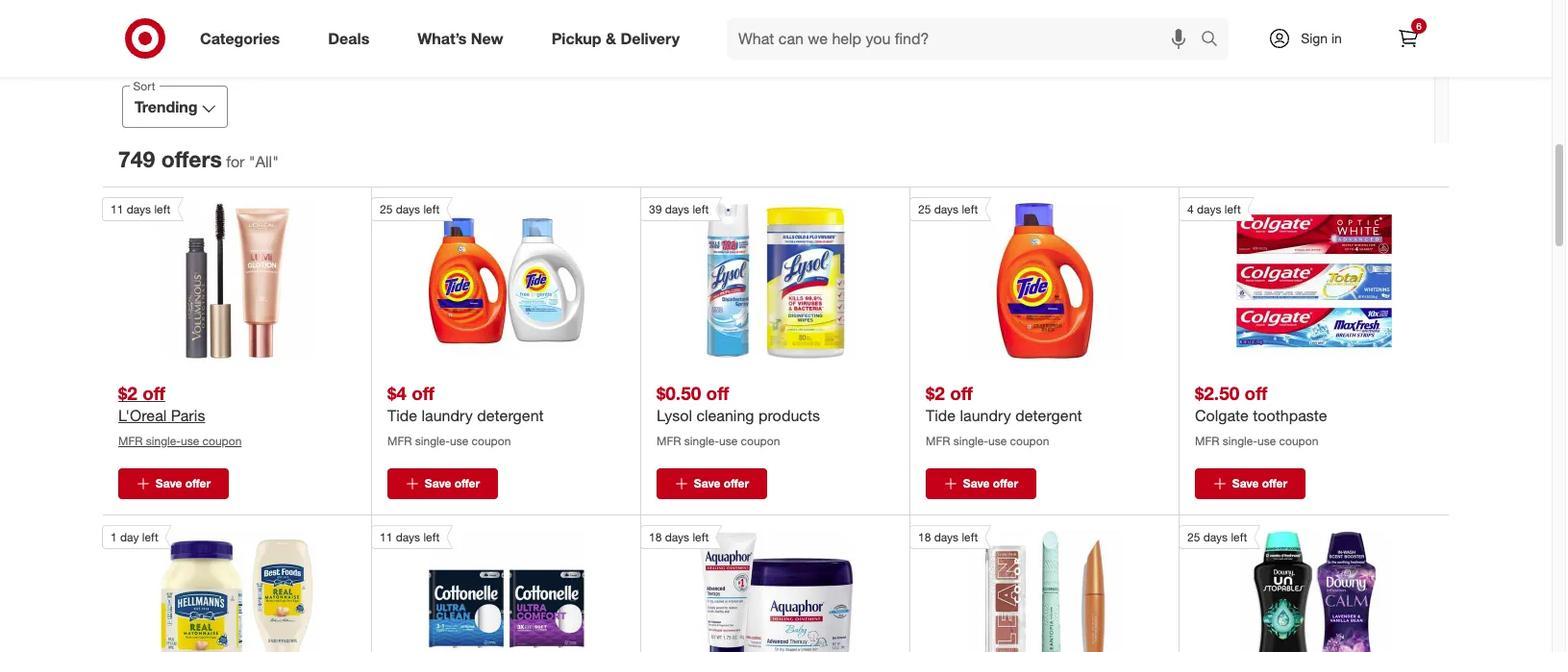 Task type: vqa. For each thing, say whether or not it's contained in the screenshot.
"Add to cart" button
no



Task type: describe. For each thing, give the bounding box(es) containing it.
off for $2.50 off colgate toothpaste mfr single-use coupon
[[1245, 382, 1268, 404]]

paris
[[171, 406, 205, 425]]

delivery
[[621, 28, 680, 48]]

1 18 from the left
[[649, 530, 662, 545]]

offer for $2 off l'oreal paris mfr single-use coupon
[[185, 476, 211, 491]]

save offer button for $2 off tide laundry detergent mfr single-use coupon
[[926, 469, 1037, 499]]

s
[[210, 145, 222, 172]]

$2 for tide laundry detergent
[[926, 382, 945, 404]]

all
[[256, 152, 272, 171]]

0 vertical spatial 11 days left button
[[102, 197, 315, 359]]

offer for $2 off tide laundry detergent mfr single-use coupon
[[993, 476, 1019, 491]]

what's new
[[418, 28, 504, 48]]

coupon for $2 off
[[1010, 434, 1050, 448]]

25 days left button for $4 off
[[371, 197, 584, 359]]

$0.50 off lysol cleaning products mfr single-use coupon
[[657, 382, 820, 448]]

$4 off tide laundry detergent mfr single-use coupon
[[388, 382, 544, 448]]

for
[[226, 152, 245, 171]]

11 for 11 days left button to the bottom
[[380, 530, 393, 545]]

days for 4 days left button
[[1197, 202, 1222, 216]]

2 18 days left button from the left
[[910, 525, 1123, 652]]

save offer for $0.50 off lysol cleaning products mfr single-use coupon
[[694, 476, 749, 491]]

trending button
[[122, 86, 228, 128]]

sign
[[1301, 30, 1328, 46]]

use inside '$2 off l'oreal paris mfr single-use coupon'
[[181, 434, 199, 448]]

mfr inside '$2 off l'oreal paris mfr single-use coupon'
[[118, 434, 143, 448]]

day
[[120, 530, 139, 545]]

tide for $2
[[926, 406, 956, 425]]

4
[[1188, 202, 1194, 216]]

save for $4 off tide laundry detergent mfr single-use coupon
[[425, 476, 451, 491]]

25 days left button for $2 off
[[910, 197, 1123, 359]]

offer for $2.50 off colgate toothpaste mfr single-use coupon
[[1262, 476, 1288, 491]]

days for 11 days left button to the bottom
[[396, 530, 420, 545]]

1 18 days left button from the left
[[640, 525, 854, 652]]

2 horizontal spatial 25 days left button
[[1179, 525, 1393, 652]]

off for $2 off l'oreal paris mfr single-use coupon
[[142, 382, 165, 404]]

2 18 from the left
[[918, 530, 931, 545]]

1 vertical spatial 11 days left
[[380, 530, 440, 545]]

save offer for $2 off tide laundry detergent mfr single-use coupon
[[963, 476, 1019, 491]]

save offer button for $0.50 off lysol cleaning products mfr single-use coupon
[[657, 469, 767, 499]]

entertainment
[[844, 23, 942, 42]]

offer right 749
[[161, 145, 210, 172]]

tech & entertainment button
[[844, 0, 942, 44]]

deals link
[[312, 17, 394, 60]]

$2 off tide laundry detergent mfr single-use coupon
[[926, 382, 1083, 448]]

2 " from the left
[[272, 152, 279, 171]]

toys
[[981, 1, 1011, 20]]

toothpaste
[[1253, 406, 1328, 425]]

mfr inside $2.50 off colgate toothpaste mfr single-use coupon
[[1195, 434, 1220, 448]]

mfr for $2 off
[[926, 434, 951, 448]]

household supplies
[[625, 1, 700, 42]]

11 for topmost 11 days left button
[[111, 202, 123, 216]]

search
[[1192, 30, 1239, 50]]

1 vertical spatial 11 days left button
[[371, 525, 584, 652]]

25 days left for $4
[[380, 202, 440, 216]]

off for $4 off tide laundry detergent mfr single-use coupon
[[412, 382, 435, 404]]

off for $0.50 off lysol cleaning products mfr single-use coupon
[[706, 382, 729, 404]]

days for 39 days left button
[[665, 202, 690, 216]]

sign in
[[1301, 30, 1342, 46]]

tide for $4
[[388, 406, 417, 425]]

2 horizontal spatial 25 days left
[[1188, 530, 1248, 545]]

39 days left button
[[640, 197, 854, 359]]

household supplies button
[[617, 0, 708, 44]]

What can we help you find? suggestions appear below search field
[[727, 17, 1206, 60]]

offer for $4 off tide laundry detergent mfr single-use coupon
[[455, 476, 480, 491]]

save offer button for $2 off l'oreal paris mfr single-use coupon
[[118, 469, 229, 499]]

sign in link
[[1252, 17, 1372, 60]]

l'oreal
[[118, 406, 167, 425]]

save offer button for $2.50 off colgate toothpaste mfr single-use coupon
[[1195, 469, 1306, 499]]

coupon inside $2.50 off colgate toothpaste mfr single-use coupon
[[1280, 434, 1319, 448]]

39
[[649, 202, 662, 216]]

$4
[[388, 382, 407, 404]]

lysol
[[657, 406, 692, 425]]

left for 11 days left button to the bottom
[[424, 530, 440, 545]]

tech & entertainment
[[844, 1, 942, 42]]

$2 for l'oreal paris
[[118, 382, 137, 404]]



Task type: locate. For each thing, give the bounding box(es) containing it.
save offer button down $4 off tide laundry detergent mfr single-use coupon
[[388, 469, 498, 499]]

2 off from the left
[[412, 382, 435, 404]]

left for 25 days left button associated with $4 off
[[424, 202, 440, 216]]

save down '$2 off tide laundry detergent mfr single-use coupon' in the right bottom of the page
[[963, 476, 990, 491]]

25 for $4 off
[[380, 202, 393, 216]]

save offer button
[[118, 469, 229, 499], [388, 469, 498, 499], [657, 469, 767, 499], [926, 469, 1037, 499], [1195, 469, 1306, 499]]

0 horizontal spatial $2
[[118, 382, 137, 404]]

1 day left
[[111, 530, 158, 545]]

1 " from the left
[[249, 152, 256, 171]]

0 horizontal spatial detergent
[[477, 406, 544, 425]]

detergent for $4 off
[[477, 406, 544, 425]]

what's
[[418, 28, 467, 48]]

mfr for $4 off
[[388, 434, 412, 448]]

6 link
[[1388, 17, 1430, 60]]

2 tide from the left
[[926, 406, 956, 425]]

39 days left
[[649, 202, 709, 216]]

save offer for $2 off l'oreal paris mfr single-use coupon
[[156, 476, 211, 491]]

single- inside '$2 off l'oreal paris mfr single-use coupon'
[[146, 434, 181, 448]]

& for pickup
[[606, 28, 616, 48]]

& right pickup
[[606, 28, 616, 48]]

laundry inside $4 off tide laundry detergent mfr single-use coupon
[[422, 406, 473, 425]]

single- inside '$2 off tide laundry detergent mfr single-use coupon'
[[954, 434, 989, 448]]

4 save offer button from the left
[[926, 469, 1037, 499]]

pets
[[761, 1, 791, 20]]

4 days left
[[1188, 202, 1241, 216]]

1 horizontal spatial &
[[903, 1, 913, 20]]

tide inside '$2 off tide laundry detergent mfr single-use coupon'
[[926, 406, 956, 425]]

use for $2 off
[[989, 434, 1007, 448]]

18
[[649, 530, 662, 545], [918, 530, 931, 545]]

4 save from the left
[[963, 476, 990, 491]]

coupon
[[202, 434, 242, 448], [472, 434, 511, 448], [741, 434, 780, 448], [1010, 434, 1050, 448], [1280, 434, 1319, 448]]

2 laundry from the left
[[960, 406, 1011, 425]]

mfr inside '$2 off tide laundry detergent mfr single-use coupon'
[[926, 434, 951, 448]]

use inside $0.50 off lysol cleaning products mfr single-use coupon
[[719, 434, 738, 448]]

save for $2 off tide laundry detergent mfr single-use coupon
[[963, 476, 990, 491]]

use for $4 off
[[450, 434, 469, 448]]

offer
[[161, 145, 210, 172], [185, 476, 211, 491], [455, 476, 480, 491], [724, 476, 749, 491], [993, 476, 1019, 491], [1262, 476, 1288, 491]]

2 detergent from the left
[[1016, 406, 1083, 425]]

left for 4 days left button
[[1225, 202, 1241, 216]]

1 use from the left
[[181, 434, 199, 448]]

coupon inside '$2 off l'oreal paris mfr single-use coupon'
[[202, 434, 242, 448]]

left
[[154, 202, 171, 216], [424, 202, 440, 216], [693, 202, 709, 216], [962, 202, 978, 216], [1225, 202, 1241, 216], [142, 530, 158, 545], [424, 530, 440, 545], [693, 530, 709, 545], [962, 530, 978, 545], [1231, 530, 1248, 545]]

11 days left button
[[102, 197, 315, 359], [371, 525, 584, 652]]

2 coupon from the left
[[472, 434, 511, 448]]

categories link
[[184, 17, 304, 60]]

save up 1 day left
[[156, 476, 182, 491]]

1 horizontal spatial laundry
[[960, 406, 1011, 425]]

1 horizontal spatial detergent
[[1016, 406, 1083, 425]]

1 coupon from the left
[[202, 434, 242, 448]]

1 $2 from the left
[[118, 382, 137, 404]]

1 horizontal spatial 11
[[380, 530, 393, 545]]

3 coupon from the left
[[741, 434, 780, 448]]

offer down '$2 off tide laundry detergent mfr single-use coupon' in the right bottom of the page
[[993, 476, 1019, 491]]

$2 inside '$2 off tide laundry detergent mfr single-use coupon'
[[926, 382, 945, 404]]

days
[[127, 202, 151, 216], [396, 202, 420, 216], [665, 202, 690, 216], [934, 202, 959, 216], [1197, 202, 1222, 216], [396, 530, 420, 545], [665, 530, 690, 545], [934, 530, 959, 545], [1204, 530, 1228, 545]]

5 save from the left
[[1233, 476, 1259, 491]]

& for toys
[[1016, 1, 1025, 20]]

colgate
[[1195, 406, 1249, 425]]

save offer button for $4 off tide laundry detergent mfr single-use coupon
[[388, 469, 498, 499]]

days for first 18 days left button from left
[[665, 530, 690, 545]]

& right toys at right
[[1016, 1, 1025, 20]]

1
[[111, 530, 117, 545]]

0 horizontal spatial &
[[606, 28, 616, 48]]

coupon inside $0.50 off lysol cleaning products mfr single-use coupon
[[741, 434, 780, 448]]

5 off from the left
[[1245, 382, 1268, 404]]

0 horizontal spatial 18 days left
[[649, 530, 709, 545]]

offer down $0.50 off lysol cleaning products mfr single-use coupon
[[724, 476, 749, 491]]

0 vertical spatial 11
[[111, 202, 123, 216]]

in
[[1332, 30, 1342, 46]]

2 save from the left
[[425, 476, 451, 491]]

0 horizontal spatial 11
[[111, 202, 123, 216]]

left inside button
[[1225, 202, 1241, 216]]

2 horizontal spatial 25
[[1188, 530, 1201, 545]]

toys & sports
[[980, 1, 1026, 42]]

days for second 18 days left button
[[934, 530, 959, 545]]

1 horizontal spatial 18 days left
[[918, 530, 978, 545]]

laundry
[[422, 406, 473, 425], [960, 406, 1011, 425]]

5 save offer button from the left
[[1195, 469, 1306, 499]]

use inside $4 off tide laundry detergent mfr single-use coupon
[[450, 434, 469, 448]]

off inside $2.50 off colgate toothpaste mfr single-use coupon
[[1245, 382, 1268, 404]]

2 18 days left from the left
[[918, 530, 978, 545]]

detergent
[[477, 406, 544, 425], [1016, 406, 1083, 425]]

0 horizontal spatial 11 days left button
[[102, 197, 315, 359]]

1 off from the left
[[142, 382, 165, 404]]

save offer down $2.50 off colgate toothpaste mfr single-use coupon
[[1233, 476, 1288, 491]]

single- for $0.50 off
[[685, 434, 719, 448]]

25
[[380, 202, 393, 216], [918, 202, 931, 216], [1188, 530, 1201, 545]]

18 days left button
[[640, 525, 854, 652], [910, 525, 1123, 652]]

save offer for $4 off tide laundry detergent mfr single-use coupon
[[425, 476, 480, 491]]

$2 inside '$2 off l'oreal paris mfr single-use coupon'
[[118, 382, 137, 404]]

laundry for $4 off
[[422, 406, 473, 425]]

25 days left button
[[371, 197, 584, 359], [910, 197, 1123, 359], [1179, 525, 1393, 652]]

0 horizontal spatial 18 days left button
[[640, 525, 854, 652]]

2 use from the left
[[450, 434, 469, 448]]

categories
[[200, 28, 280, 48]]

coupon for $4 off
[[472, 434, 511, 448]]

6
[[1417, 20, 1422, 32]]

& inside 'tech & entertainment'
[[903, 1, 913, 20]]

5 coupon from the left
[[1280, 434, 1319, 448]]

left for 25 days left button to the right
[[1231, 530, 1248, 545]]

pickup & delivery link
[[535, 17, 704, 60]]

1 vertical spatial 11
[[380, 530, 393, 545]]

single- for $2 off
[[954, 434, 989, 448]]

$0.50
[[657, 382, 701, 404]]

3 single- from the left
[[685, 434, 719, 448]]

1 horizontal spatial tide
[[926, 406, 956, 425]]

$2.50 off colgate toothpaste mfr single-use coupon
[[1195, 382, 1328, 448]]

offer for $0.50 off lysol cleaning products mfr single-use coupon
[[724, 476, 749, 491]]

mfr
[[118, 434, 143, 448], [388, 434, 412, 448], [657, 434, 681, 448], [926, 434, 951, 448], [1195, 434, 1220, 448]]

2 mfr from the left
[[388, 434, 412, 448]]

0 horizontal spatial "
[[249, 152, 256, 171]]

0 horizontal spatial 25 days left button
[[371, 197, 584, 359]]

1 horizontal spatial 25
[[918, 202, 931, 216]]

3 save offer from the left
[[694, 476, 749, 491]]

1 laundry from the left
[[422, 406, 473, 425]]

749 offer s for " all "
[[118, 145, 279, 172]]

4 mfr from the left
[[926, 434, 951, 448]]

detergent inside $4 off tide laundry detergent mfr single-use coupon
[[477, 406, 544, 425]]

left for 1 day left button
[[142, 530, 158, 545]]

5 mfr from the left
[[1195, 434, 1220, 448]]

products
[[759, 406, 820, 425]]

& right the tech at the right top
[[903, 1, 913, 20]]

1 save offer button from the left
[[118, 469, 229, 499]]

left for 25 days left button related to $2 off
[[962, 202, 978, 216]]

2 save offer button from the left
[[388, 469, 498, 499]]

0 horizontal spatial 18
[[649, 530, 662, 545]]

off inside $4 off tide laundry detergent mfr single-use coupon
[[412, 382, 435, 404]]

5 use from the left
[[1258, 434, 1276, 448]]

11
[[111, 202, 123, 216], [380, 530, 393, 545]]

$2.50
[[1195, 382, 1240, 404]]

left for topmost 11 days left button
[[154, 202, 171, 216]]

single- inside $0.50 off lysol cleaning products mfr single-use coupon
[[685, 434, 719, 448]]

search button
[[1192, 17, 1239, 63]]

1 horizontal spatial $2
[[926, 382, 945, 404]]

1 mfr from the left
[[118, 434, 143, 448]]

offer down $4 off tide laundry detergent mfr single-use coupon
[[455, 476, 480, 491]]

save down $2.50 off colgate toothpaste mfr single-use coupon
[[1233, 476, 1259, 491]]

tide inside $4 off tide laundry detergent mfr single-use coupon
[[388, 406, 417, 425]]

save for $2 off l'oreal paris mfr single-use coupon
[[156, 476, 182, 491]]

3 save offer button from the left
[[657, 469, 767, 499]]

save offer button down '$2 off tide laundry detergent mfr single-use coupon' in the right bottom of the page
[[926, 469, 1037, 499]]

&
[[903, 1, 913, 20], [1016, 1, 1025, 20], [606, 28, 616, 48]]

save
[[156, 476, 182, 491], [425, 476, 451, 491], [694, 476, 721, 491], [963, 476, 990, 491], [1233, 476, 1259, 491]]

cleaning
[[697, 406, 754, 425]]

1 horizontal spatial 18
[[918, 530, 931, 545]]

off inside '$2 off l'oreal paris mfr single-use coupon'
[[142, 382, 165, 404]]

1 single- from the left
[[146, 434, 181, 448]]

tech
[[866, 1, 899, 20]]

left for 39 days left button
[[693, 202, 709, 216]]

coupon for $0.50 off
[[741, 434, 780, 448]]

$2 off l'oreal paris mfr single-use coupon
[[118, 382, 242, 448]]

0 horizontal spatial 25
[[380, 202, 393, 216]]

off inside $0.50 off lysol cleaning products mfr single-use coupon
[[706, 382, 729, 404]]

tide
[[388, 406, 417, 425], [926, 406, 956, 425]]

25 days left for $2
[[918, 202, 978, 216]]

2 horizontal spatial &
[[1016, 1, 1025, 20]]

3 off from the left
[[706, 382, 729, 404]]

1 save offer from the left
[[156, 476, 211, 491]]

4 coupon from the left
[[1010, 434, 1050, 448]]

save offer down $4 off tide laundry detergent mfr single-use coupon
[[425, 476, 480, 491]]

save offer
[[156, 476, 211, 491], [425, 476, 480, 491], [694, 476, 749, 491], [963, 476, 1019, 491], [1233, 476, 1288, 491]]

1 18 days left from the left
[[649, 530, 709, 545]]

18 days left
[[649, 530, 709, 545], [918, 530, 978, 545]]

4 off from the left
[[950, 382, 973, 404]]

laundry for $2 off
[[960, 406, 1011, 425]]

use inside $2.50 off colgate toothpaste mfr single-use coupon
[[1258, 434, 1276, 448]]

1 tide from the left
[[388, 406, 417, 425]]

& inside toys & sports
[[1016, 1, 1025, 20]]

4 days left button
[[1179, 197, 1393, 359]]

save for $2.50 off colgate toothpaste mfr single-use coupon
[[1233, 476, 1259, 491]]

2 save offer from the left
[[425, 476, 480, 491]]

4 save offer from the left
[[963, 476, 1019, 491]]

$2
[[118, 382, 137, 404], [926, 382, 945, 404]]

1 horizontal spatial 18 days left button
[[910, 525, 1123, 652]]

supplies
[[633, 23, 692, 42]]

toys & sports button
[[958, 0, 1048, 44]]

2 $2 from the left
[[926, 382, 945, 404]]

pets button
[[731, 0, 821, 44]]

days for topmost 11 days left button
[[127, 202, 151, 216]]

0 vertical spatial 11 days left
[[111, 202, 171, 216]]

sports
[[980, 23, 1026, 42]]

3 save from the left
[[694, 476, 721, 491]]

trending
[[135, 97, 198, 117]]

save offer down the cleaning
[[694, 476, 749, 491]]

save offer button down the cleaning
[[657, 469, 767, 499]]

4 single- from the left
[[954, 434, 989, 448]]

save offer down '$2 off tide laundry detergent mfr single-use coupon' in the right bottom of the page
[[963, 476, 1019, 491]]

single- inside $4 off tide laundry detergent mfr single-use coupon
[[415, 434, 450, 448]]

offer down paris at the left bottom of the page
[[185, 476, 211, 491]]

4 use from the left
[[989, 434, 1007, 448]]

749
[[118, 145, 155, 172]]

detergent for $2 off
[[1016, 406, 1083, 425]]

mfr inside $4 off tide laundry detergent mfr single-use coupon
[[388, 434, 412, 448]]

1 horizontal spatial 25 days left button
[[910, 197, 1123, 359]]

0 horizontal spatial tide
[[388, 406, 417, 425]]

what's new link
[[401, 17, 528, 60]]

0 horizontal spatial 25 days left
[[380, 202, 440, 216]]

coupon inside $4 off tide laundry detergent mfr single-use coupon
[[472, 434, 511, 448]]

1 detergent from the left
[[477, 406, 544, 425]]

25 days left
[[380, 202, 440, 216], [918, 202, 978, 216], [1188, 530, 1248, 545]]

off inside '$2 off tide laundry detergent mfr single-use coupon'
[[950, 382, 973, 404]]

2 single- from the left
[[415, 434, 450, 448]]

household
[[625, 1, 700, 20]]

detergent inside '$2 off tide laundry detergent mfr single-use coupon'
[[1016, 406, 1083, 425]]

1 horizontal spatial "
[[272, 152, 279, 171]]

1 horizontal spatial 11 days left
[[380, 530, 440, 545]]

deals
[[328, 28, 370, 48]]

3 mfr from the left
[[657, 434, 681, 448]]

pickup
[[552, 28, 602, 48]]

left for first 18 days left button from left
[[693, 530, 709, 545]]

mfr inside $0.50 off lysol cleaning products mfr single-use coupon
[[657, 434, 681, 448]]

single- for $4 off
[[415, 434, 450, 448]]

off
[[142, 382, 165, 404], [412, 382, 435, 404], [706, 382, 729, 404], [950, 382, 973, 404], [1245, 382, 1268, 404]]

mfr for $0.50 off
[[657, 434, 681, 448]]

& for tech
[[903, 1, 913, 20]]

use
[[181, 434, 199, 448], [450, 434, 469, 448], [719, 434, 738, 448], [989, 434, 1007, 448], [1258, 434, 1276, 448]]

single- inside $2.50 off colgate toothpaste mfr single-use coupon
[[1223, 434, 1258, 448]]

days inside button
[[1197, 202, 1222, 216]]

5 single- from the left
[[1223, 434, 1258, 448]]

3 use from the left
[[719, 434, 738, 448]]

0 horizontal spatial 11 days left
[[111, 202, 171, 216]]

use for $0.50 off
[[719, 434, 738, 448]]

25 for $2 off
[[918, 202, 931, 216]]

save offer button down $2.50 off colgate toothpaste mfr single-use coupon
[[1195, 469, 1306, 499]]

save offer for $2.50 off colgate toothpaste mfr single-use coupon
[[1233, 476, 1288, 491]]

use inside '$2 off tide laundry detergent mfr single-use coupon'
[[989, 434, 1007, 448]]

1 horizontal spatial 11 days left button
[[371, 525, 584, 652]]

new
[[471, 28, 504, 48]]

save for $0.50 off lysol cleaning products mfr single-use coupon
[[694, 476, 721, 491]]

18 days left for second 18 days left button
[[918, 530, 978, 545]]

1 save from the left
[[156, 476, 182, 491]]

5 save offer from the left
[[1233, 476, 1288, 491]]

"
[[249, 152, 256, 171], [272, 152, 279, 171]]

coupon inside '$2 off tide laundry detergent mfr single-use coupon'
[[1010, 434, 1050, 448]]

1 day left button
[[102, 525, 315, 652]]

save down $4 off tide laundry detergent mfr single-use coupon
[[425, 476, 451, 491]]

pickup & delivery
[[552, 28, 680, 48]]

1 horizontal spatial 25 days left
[[918, 202, 978, 216]]

off for $2 off tide laundry detergent mfr single-use coupon
[[950, 382, 973, 404]]

save down the cleaning
[[694, 476, 721, 491]]

save offer button up 1 day left
[[118, 469, 229, 499]]

left for second 18 days left button
[[962, 530, 978, 545]]

11 days left
[[111, 202, 171, 216], [380, 530, 440, 545]]

offer down "toothpaste" at the right bottom of the page
[[1262, 476, 1288, 491]]

18 days left for first 18 days left button from left
[[649, 530, 709, 545]]

save offer down paris at the left bottom of the page
[[156, 476, 211, 491]]

single-
[[146, 434, 181, 448], [415, 434, 450, 448], [685, 434, 719, 448], [954, 434, 989, 448], [1223, 434, 1258, 448]]

0 horizontal spatial laundry
[[422, 406, 473, 425]]

laundry inside '$2 off tide laundry detergent mfr single-use coupon'
[[960, 406, 1011, 425]]



